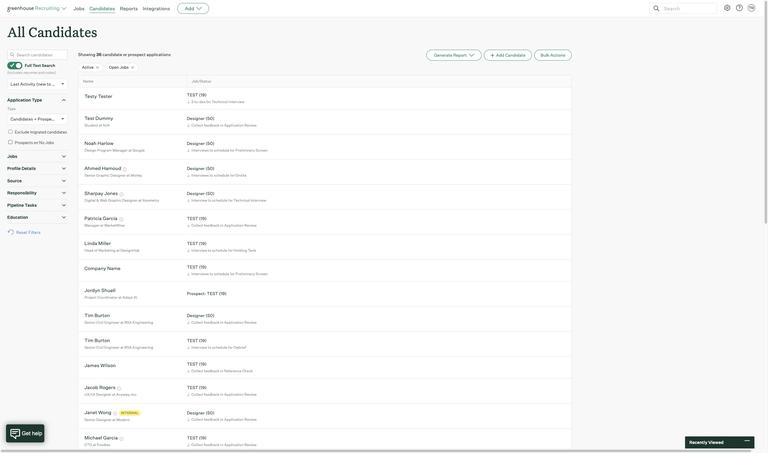 Task type: locate. For each thing, give the bounding box(es) containing it.
for right the dos
[[206, 100, 211, 104]]

1 civil from the top
[[96, 320, 104, 325]]

(19) inside test (19) interviews to schedule for preliminary screen
[[199, 265, 207, 270]]

(19) for collect feedback in application review link for patricia garcia
[[199, 216, 207, 221]]

Search candidates field
[[7, 50, 68, 60]]

2 tim from the top
[[85, 338, 94, 344]]

0 vertical spatial tim burton senior civil engineer at rsa engineering
[[85, 313, 153, 325]]

(50) for senior civil engineer at rsa engineering
[[206, 313, 215, 319]]

2 (50) from the top
[[206, 141, 215, 146]]

1 horizontal spatial technical
[[234, 198, 250, 203]]

to up the prospect: test (19)
[[210, 272, 213, 276]]

engineer down the coordinator
[[104, 320, 120, 325]]

0 vertical spatial manager
[[113, 148, 128, 153]]

1 engineer from the top
[[104, 320, 120, 325]]

old)
[[52, 81, 60, 87]]

0 vertical spatial preliminary
[[236, 148, 255, 153]]

test for 'collect feedback in reference check' link
[[187, 362, 198, 367]]

1 vertical spatial civil
[[96, 346, 104, 350]]

candidates right jobs link
[[89, 5, 115, 11]]

0 vertical spatial add
[[185, 5, 194, 11]]

review
[[245, 123, 257, 128], [245, 223, 257, 228], [245, 320, 257, 325], [245, 393, 257, 397], [245, 418, 257, 422], [245, 443, 257, 448]]

to up designer (50) interview to schedule for technical interview
[[210, 173, 213, 178]]

interview inside test (19) interview to schedule for holding tank
[[192, 248, 207, 253]]

candidates up exclude
[[11, 116, 33, 122]]

2 test (19) collect feedback in application review from the top
[[187, 386, 257, 397]]

2 tim burton senior civil engineer at rsa engineering from the top
[[85, 338, 153, 350]]

anyway,
[[116, 393, 131, 397]]

1 vertical spatial technical
[[234, 198, 250, 203]]

interviews inside designer (50) interviews to schedule for onsite
[[192, 173, 209, 178]]

5 review from the top
[[245, 418, 257, 422]]

graphic down ahmed hamoud link
[[96, 173, 110, 178]]

interviews to schedule for preliminary screen link down "interview to schedule for holding tank" link
[[186, 271, 269, 277]]

2 vertical spatial interviews
[[192, 272, 209, 276]]

internal
[[121, 411, 139, 416]]

designer (50) collect feedback in application review
[[187, 116, 257, 128], [187, 313, 257, 325], [187, 411, 257, 422]]

recently
[[690, 440, 708, 446]]

text
[[33, 63, 41, 68]]

migrated
[[30, 130, 46, 135]]

garcia inside patricia garcia link
[[103, 216, 117, 222]]

in for manager at marketwise
[[220, 223, 224, 228]]

1 horizontal spatial type
[[32, 97, 42, 103]]

for for test (19) interview to schedule for debrief
[[228, 346, 233, 350]]

to up designer (50) interviews to schedule for onsite on the left top of the page
[[210, 148, 213, 153]]

7 feedback from the top
[[204, 443, 220, 448]]

2 collect from the top
[[192, 223, 203, 228]]

noah
[[85, 140, 97, 146]]

test inside test (19) collect feedback in reference check
[[187, 362, 198, 367]]

candidates for candidates
[[89, 5, 115, 11]]

3 in from the top
[[220, 320, 224, 325]]

senior
[[85, 173, 96, 178], [85, 320, 96, 325], [85, 346, 96, 350], [85, 418, 96, 422]]

interviews to schedule for preliminary screen link for (19)
[[186, 271, 269, 277]]

senior down ahmed
[[85, 173, 96, 178]]

2 burton from the top
[[95, 338, 110, 344]]

burton
[[95, 313, 110, 319], [95, 338, 110, 344]]

tim down project
[[85, 313, 94, 319]]

for inside test (19) interview to schedule for holding tank
[[228, 248, 233, 253]]

interview for designer (50) interview to schedule for technical interview
[[192, 198, 207, 203]]

candidates + prospects option
[[11, 116, 58, 122]]

6 review from the top
[[245, 443, 257, 448]]

burton up james wilson
[[95, 338, 110, 344]]

schedule down interviews to schedule for onsite link
[[212, 198, 228, 203]]

schedule down "interview to schedule for holding tank" link
[[214, 272, 229, 276]]

test for jacob rogers's collect feedback in application review link
[[187, 386, 198, 391]]

2 screen from the top
[[256, 272, 268, 276]]

1 vertical spatial add
[[497, 53, 505, 58]]

0 vertical spatial civil
[[96, 320, 104, 325]]

2 tim burton link from the top
[[85, 338, 110, 345]]

0 vertical spatial engineer
[[104, 320, 120, 325]]

6 in from the top
[[220, 418, 224, 422]]

prospect: test (19)
[[187, 291, 227, 296]]

(19) inside test (19) collect feedback in reference check
[[199, 362, 207, 367]]

(19) for michael garcia collect feedback in application review link
[[199, 436, 207, 441]]

4 collect feedback in application review link from the top
[[186, 392, 258, 398]]

garcia up foodies
[[103, 435, 118, 441]]

0 vertical spatial prospects
[[38, 116, 58, 122]]

(19) inside test (19) interview to schedule for debrief
[[199, 338, 207, 344]]

to inside test (19) interviews to schedule for preliminary screen
[[210, 272, 213, 276]]

for inside designer (50) interview to schedule for technical interview
[[228, 198, 233, 203]]

sharpay
[[85, 191, 103, 197]]

collect feedback in application review link for patricia garcia
[[186, 223, 258, 228]]

schedule for designer (50) interviews to schedule for onsite
[[214, 173, 229, 178]]

configure image
[[724, 4, 732, 11]]

(50) for design program manager at google
[[206, 141, 215, 146]]

1 vertical spatial garcia
[[103, 435, 118, 441]]

+
[[34, 116, 37, 122]]

test inside test (19) 2 to-dos for technical interview
[[187, 92, 198, 98]]

manager inside noah harlow design program manager at google
[[113, 148, 128, 153]]

36
[[96, 52, 102, 57]]

2 vertical spatial designer (50) collect feedback in application review
[[187, 411, 257, 422]]

wong
[[98, 410, 111, 416]]

0 vertical spatial screen
[[256, 148, 268, 153]]

2 review from the top
[[245, 223, 257, 228]]

tim burton link down project
[[85, 313, 110, 320]]

2 feedback from the top
[[204, 223, 220, 228]]

5 in from the top
[[220, 393, 224, 397]]

test dummy link
[[85, 115, 113, 122]]

1 vertical spatial manager
[[85, 223, 100, 228]]

engineering
[[133, 320, 153, 325], [133, 346, 153, 350]]

interviews inside designer (50) interviews to schedule for preliminary screen
[[192, 148, 209, 153]]

application for student at n/a
[[224, 123, 244, 128]]

0 vertical spatial garcia
[[103, 216, 117, 222]]

1 vertical spatial type
[[7, 107, 16, 111]]

for inside designer (50) interviews to schedule for preliminary screen
[[230, 148, 235, 153]]

prospects down exclude
[[15, 140, 33, 145]]

0 horizontal spatial add
[[185, 5, 194, 11]]

burton down the coordinator
[[95, 313, 110, 319]]

engineer
[[104, 320, 120, 325], [104, 346, 120, 350]]

michael garcia has been in application review for more than 5 days image
[[119, 438, 124, 441]]

1 burton from the top
[[95, 313, 110, 319]]

0 vertical spatial designer (50) collect feedback in application review
[[187, 116, 257, 128]]

designer inside designer (50) interviews to schedule for onsite
[[187, 166, 205, 171]]

add candidate
[[497, 53, 526, 58]]

designhub
[[121, 248, 140, 253]]

td button
[[748, 4, 756, 11]]

to for test (19) interview to schedule for debrief
[[208, 346, 211, 350]]

cto
[[85, 443, 92, 448]]

preliminary
[[236, 148, 255, 153], [236, 272, 255, 276]]

preliminary for (19)
[[236, 272, 255, 276]]

no
[[39, 140, 44, 145]]

0 vertical spatial engineering
[[133, 320, 153, 325]]

for
[[206, 100, 211, 104], [230, 148, 235, 153], [230, 173, 235, 178], [228, 198, 233, 203], [228, 248, 233, 253], [230, 272, 235, 276], [228, 346, 233, 350]]

7 collect from the top
[[192, 443, 203, 448]]

jacob
[[85, 385, 98, 391]]

5 (50) from the top
[[206, 313, 215, 319]]

application
[[7, 97, 31, 103], [224, 123, 244, 128], [224, 223, 244, 228], [224, 320, 244, 325], [224, 393, 244, 397], [224, 418, 244, 422], [224, 443, 244, 448]]

5 collect feedback in application review link from the top
[[186, 417, 258, 423]]

to for designer (50) interviews to schedule for preliminary screen
[[210, 148, 213, 153]]

candidates for candidates + prospects
[[11, 116, 33, 122]]

marketing
[[98, 248, 116, 253]]

0 vertical spatial interviews
[[192, 148, 209, 153]]

7 in from the top
[[220, 443, 224, 448]]

technical inside designer (50) interview to schedule for technical interview
[[234, 198, 250, 203]]

1 test (19) collect feedback in application review from the top
[[187, 216, 257, 228]]

test (19) collect feedback in application review for michael garcia
[[187, 436, 257, 448]]

6 feedback from the top
[[204, 418, 220, 422]]

interviews to schedule for preliminary screen link up designer (50) interviews to schedule for onsite on the left top of the page
[[186, 148, 269, 153]]

tim up james
[[85, 338, 94, 344]]

add inside popup button
[[185, 5, 194, 11]]

0 vertical spatial graphic
[[96, 173, 110, 178]]

candidate
[[506, 53, 526, 58]]

at
[[99, 123, 102, 128], [129, 148, 132, 153], [127, 173, 130, 178], [138, 198, 142, 203], [100, 223, 104, 228], [116, 248, 120, 253], [118, 295, 122, 300], [120, 320, 124, 325], [120, 346, 124, 350], [112, 393, 115, 397], [112, 418, 116, 422], [93, 443, 96, 448]]

application for ux/ui designer at anyway, inc.
[[224, 393, 244, 397]]

application for senior designer at modern
[[224, 418, 244, 422]]

1 collect from the top
[[192, 123, 203, 128]]

schedule inside test (19) interview to schedule for holding tank
[[212, 248, 228, 253]]

3 interviews from the top
[[192, 272, 209, 276]]

1 vertical spatial rsa
[[125, 346, 132, 350]]

viewed
[[709, 440, 724, 446]]

ux/ui
[[85, 393, 95, 397]]

1 vertical spatial preliminary
[[236, 272, 255, 276]]

engineering for designer (50)
[[133, 320, 153, 325]]

1 vertical spatial screen
[[256, 272, 268, 276]]

interviews for designer (50) interviews to schedule for onsite
[[192, 173, 209, 178]]

jobs
[[74, 5, 85, 11], [120, 65, 129, 70], [45, 140, 54, 145], [7, 154, 17, 159]]

screen inside test (19) interviews to schedule for preliminary screen
[[256, 272, 268, 276]]

to down interviews to schedule for onsite link
[[208, 198, 211, 203]]

tim burton link up james wilson
[[85, 338, 110, 345]]

interview inside test (19) 2 to-dos for technical interview
[[229, 100, 245, 104]]

3 test (19) collect feedback in application review from the top
[[187, 436, 257, 448]]

interviews inside test (19) interviews to schedule for preliminary screen
[[192, 272, 209, 276]]

feedback for cto at foodies
[[204, 443, 220, 448]]

1 rsa from the top
[[125, 320, 132, 325]]

2 preliminary from the top
[[236, 272, 255, 276]]

in for ux/ui designer at anyway, inc.
[[220, 393, 224, 397]]

(50) for senior designer at modern
[[206, 411, 215, 416]]

test for interview to schedule for debrief link
[[187, 338, 198, 344]]

designer (50) collect feedback in application review for dummy
[[187, 116, 257, 128]]

0 vertical spatial rsa
[[125, 320, 132, 325]]

preliminary inside designer (50) interviews to schedule for preliminary screen
[[236, 148, 255, 153]]

(19) for interviews to schedule for preliminary screen link related to (19)
[[199, 265, 207, 270]]

prospects right +
[[38, 116, 58, 122]]

for inside designer (50) interviews to schedule for onsite
[[230, 173, 235, 178]]

for left debrief
[[228, 346, 233, 350]]

for down interviews to schedule for onsite link
[[228, 198, 233, 203]]

6 collect feedback in application review link from the top
[[186, 442, 258, 448]]

2 engineering from the top
[[133, 346, 153, 350]]

schedule inside designer (50) interviews to schedule for onsite
[[214, 173, 229, 178]]

responsibility
[[7, 190, 37, 196]]

candidates down jobs link
[[28, 23, 97, 41]]

0 vertical spatial interviews to schedule for preliminary screen link
[[186, 148, 269, 153]]

designer inside designer (50) interviews to schedule for preliminary screen
[[187, 141, 205, 146]]

designer (50) interviews to schedule for preliminary screen
[[187, 141, 268, 153]]

in for senior designer at modern
[[220, 418, 224, 422]]

for inside test (19) interview to schedule for debrief
[[228, 346, 233, 350]]

senior up james
[[85, 346, 96, 350]]

screen inside designer (50) interviews to schedule for preliminary screen
[[256, 148, 268, 153]]

tim burton senior civil engineer at rsa engineering down adept
[[85, 313, 153, 325]]

6 (50) from the top
[[206, 411, 215, 416]]

preliminary up onsite
[[236, 148, 255, 153]]

1 horizontal spatial name
[[107, 266, 121, 272]]

patricia garcia
[[85, 216, 117, 222]]

reports
[[120, 5, 138, 11]]

tim
[[85, 313, 94, 319], [85, 338, 94, 344]]

(19) inside test (19) 2 to-dos for technical interview
[[199, 92, 207, 98]]

to inside test (19) interview to schedule for debrief
[[208, 346, 211, 350]]

onsite
[[236, 173, 247, 178]]

2 collect feedback in application review link from the top
[[186, 223, 258, 228]]

collect feedback in application review link for janet wong
[[186, 417, 258, 423]]

0 vertical spatial tim burton link
[[85, 313, 110, 320]]

senior down janet
[[85, 418, 96, 422]]

2 engineer from the top
[[104, 346, 120, 350]]

1 feedback from the top
[[204, 123, 220, 128]]

1 horizontal spatial manager
[[113, 148, 128, 153]]

1 horizontal spatial add
[[497, 53, 505, 58]]

3 review from the top
[[245, 320, 257, 325]]

to up test (19) collect feedback in reference check
[[208, 346, 211, 350]]

4 feedback from the top
[[204, 369, 220, 374]]

company name
[[85, 266, 121, 272]]

garcia up marketwise
[[103, 216, 117, 222]]

exclude
[[15, 130, 29, 135]]

manager right program
[[113, 148, 128, 153]]

4 collect from the top
[[192, 369, 203, 374]]

for for test (19) 2 to-dos for technical interview
[[206, 100, 211, 104]]

schedule inside designer (50) interview to schedule for technical interview
[[212, 198, 228, 203]]

td
[[750, 6, 755, 10]]

feedback
[[204, 123, 220, 128], [204, 223, 220, 228], [204, 320, 220, 325], [204, 369, 220, 374], [204, 393, 220, 397], [204, 418, 220, 422], [204, 443, 220, 448]]

schedule for test (19) interview to schedule for holding tank
[[212, 248, 228, 253]]

schedule inside test (19) interviews to schedule for preliminary screen
[[214, 272, 229, 276]]

preliminary inside test (19) interviews to schedule for preliminary screen
[[236, 272, 255, 276]]

for left holding
[[228, 248, 233, 253]]

schedule
[[214, 148, 229, 153], [214, 173, 229, 178], [212, 198, 228, 203], [212, 248, 228, 253], [214, 272, 229, 276], [212, 346, 228, 350]]

generate
[[434, 53, 453, 58]]

1 vertical spatial interviews
[[192, 173, 209, 178]]

all candidates
[[7, 23, 97, 41]]

to inside designer (50) interviews to schedule for preliminary screen
[[210, 148, 213, 153]]

testy
[[85, 93, 97, 99]]

(50)
[[206, 116, 215, 121], [206, 141, 215, 146], [206, 166, 215, 171], [206, 191, 215, 196], [206, 313, 215, 319], [206, 411, 215, 416]]

1 tim burton senior civil engineer at rsa engineering from the top
[[85, 313, 153, 325]]

to inside test (19) interview to schedule for holding tank
[[208, 248, 211, 253]]

graphic down 'jones'
[[108, 198, 122, 203]]

4 (50) from the top
[[206, 191, 215, 196]]

sharpay jones
[[85, 191, 118, 197]]

michael garcia
[[85, 435, 118, 441]]

1 designer (50) collect feedback in application review from the top
[[187, 116, 257, 128]]

tim burton link
[[85, 313, 110, 320], [85, 338, 110, 345]]

or
[[123, 52, 127, 57]]

bulk actions link
[[535, 50, 572, 61]]

test inside test (19) interview to schedule for holding tank
[[187, 241, 198, 246]]

test inside test (19) interview to schedule for debrief
[[187, 338, 198, 344]]

1 tim burton link from the top
[[85, 313, 110, 320]]

janet wong has been in application review for more than 5 days image
[[113, 412, 118, 416]]

for inside test (19) 2 to-dos for technical interview
[[206, 100, 211, 104]]

to inside designer (50) interviews to schedule for onsite
[[210, 173, 213, 178]]

tim burton senior civil engineer at rsa engineering up wilson
[[85, 338, 153, 350]]

(19) for 2 to-dos for technical interview link
[[199, 92, 207, 98]]

3 senior from the top
[[85, 346, 96, 350]]

0 vertical spatial technical
[[212, 100, 228, 104]]

0 horizontal spatial technical
[[212, 100, 228, 104]]

civil up james wilson
[[96, 346, 104, 350]]

1 vertical spatial engineer
[[104, 346, 120, 350]]

1 vertical spatial interviews to schedule for preliminary screen link
[[186, 271, 269, 277]]

5 feedback from the top
[[204, 393, 220, 397]]

manager down patricia
[[85, 223, 100, 228]]

0 horizontal spatial manager
[[85, 223, 100, 228]]

holding
[[234, 248, 247, 253]]

interviews
[[192, 148, 209, 153], [192, 173, 209, 178], [192, 272, 209, 276]]

add for add candidate
[[497, 53, 505, 58]]

generate report button
[[427, 50, 482, 61]]

1 vertical spatial burton
[[95, 338, 110, 344]]

schedule inside designer (50) interviews to schedule for preliminary screen
[[214, 148, 229, 153]]

1 in from the top
[[220, 123, 224, 128]]

civil down the coordinator
[[96, 320, 104, 325]]

test for "interview to schedule for holding tank" link
[[187, 241, 198, 246]]

1 screen from the top
[[256, 148, 268, 153]]

1 vertical spatial prospects
[[15, 140, 33, 145]]

2 interviews from the top
[[192, 173, 209, 178]]

interviews for test (19) interviews to schedule for preliminary screen
[[192, 272, 209, 276]]

3 collect from the top
[[192, 320, 203, 325]]

interview to schedule for debrief link
[[186, 345, 248, 351]]

2 in from the top
[[220, 223, 224, 228]]

5 collect from the top
[[192, 393, 203, 397]]

to up test (19) interviews to schedule for preliminary screen
[[208, 248, 211, 253]]

2 designer (50) collect feedback in application review from the top
[[187, 313, 257, 325]]

(19) inside test (19) interview to schedule for holding tank
[[199, 241, 207, 246]]

last
[[11, 81, 19, 87]]

0 vertical spatial burton
[[95, 313, 110, 319]]

6 collect from the top
[[192, 418, 203, 422]]

Search text field
[[663, 4, 712, 13]]

schedule inside test (19) interview to schedule for debrief
[[212, 346, 228, 350]]

filters
[[28, 230, 41, 235]]

4 in from the top
[[220, 369, 224, 374]]

for up designer (50) interviews to schedule for onsite on the left top of the page
[[230, 148, 235, 153]]

1 interviews from the top
[[192, 148, 209, 153]]

(50) inside designer (50) interview to schedule for technical interview
[[206, 191, 215, 196]]

graphic
[[96, 173, 110, 178], [108, 198, 122, 203]]

3 feedback from the top
[[204, 320, 220, 325]]

candidates link
[[89, 5, 115, 11]]

(50) for student at n/a
[[206, 116, 215, 121]]

michael garcia link
[[85, 435, 118, 442]]

0 vertical spatial tim
[[85, 313, 94, 319]]

1 vertical spatial designer (50) collect feedback in application review
[[187, 313, 257, 325]]

td button
[[747, 3, 757, 13]]

name right company
[[107, 266, 121, 272]]

jacob rogers has been in application review for more than 5 days image
[[117, 387, 122, 391]]

for inside test (19) interviews to schedule for preliminary screen
[[230, 272, 235, 276]]

application for manager at marketwise
[[224, 223, 244, 228]]

1 vertical spatial tim
[[85, 338, 94, 344]]

(50) inside designer (50) interviews to schedule for onsite
[[206, 166, 215, 171]]

linda miller link
[[85, 241, 111, 248]]

type down "last activity (new to old)" option
[[32, 97, 42, 103]]

designer (50) collect feedback in application review for burton
[[187, 313, 257, 325]]

for for designer (50) interview to schedule for technical interview
[[228, 198, 233, 203]]

0 horizontal spatial prospects
[[15, 140, 33, 145]]

1 interviews to schedule for preliminary screen link from the top
[[186, 148, 269, 153]]

collect for senior designer at modern
[[192, 418, 203, 422]]

application for senior civil engineer at rsa engineering
[[224, 320, 244, 325]]

1 (50) from the top
[[206, 116, 215, 121]]

open
[[109, 65, 119, 70]]

program
[[97, 148, 112, 153]]

collect inside test (19) collect feedback in reference check
[[192, 369, 203, 374]]

preliminary for (50)
[[236, 148, 255, 153]]

interview inside test (19) interview to schedule for debrief
[[192, 346, 207, 350]]

interviews to schedule for preliminary screen link for (50)
[[186, 148, 269, 153]]

reset filters button
[[7, 227, 44, 238]]

technical inside test (19) 2 to-dos for technical interview
[[212, 100, 228, 104]]

add
[[185, 5, 194, 11], [497, 53, 505, 58]]

1 preliminary from the top
[[236, 148, 255, 153]]

schedule up designer (50) interviews to schedule for onsite on the left top of the page
[[214, 148, 229, 153]]

2 vertical spatial candidates
[[11, 116, 33, 122]]

4 review from the top
[[245, 393, 257, 397]]

senior down project
[[85, 320, 96, 325]]

2 vertical spatial test (19) collect feedback in application review
[[187, 436, 257, 448]]

for left onsite
[[230, 173, 235, 178]]

0 vertical spatial type
[[32, 97, 42, 103]]

feedback inside test (19) collect feedback in reference check
[[204, 369, 220, 374]]

design
[[85, 148, 96, 153]]

1 tim from the top
[[85, 313, 94, 319]]

0 vertical spatial candidates
[[89, 5, 115, 11]]

schedule left holding
[[212, 248, 228, 253]]

1 horizontal spatial prospects
[[38, 116, 58, 122]]

1 vertical spatial engineering
[[133, 346, 153, 350]]

tim burton senior civil engineer at rsa engineering for test
[[85, 338, 153, 350]]

shuell
[[101, 288, 116, 294]]

name
[[83, 79, 93, 84], [107, 266, 121, 272]]

candidates
[[89, 5, 115, 11], [28, 23, 97, 41], [11, 116, 33, 122]]

1 vertical spatial graphic
[[108, 198, 122, 203]]

2 rsa from the top
[[125, 346, 132, 350]]

(50) inside designer (50) interviews to schedule for preliminary screen
[[206, 141, 215, 146]]

schedule up test (19) collect feedback in reference check
[[212, 346, 228, 350]]

collect feedback in application review link for michael garcia
[[186, 442, 258, 448]]

for down holding
[[230, 272, 235, 276]]

review for michael garcia
[[245, 443, 257, 448]]

to inside designer (50) interview to schedule for technical interview
[[208, 198, 211, 203]]

type down 'application type'
[[7, 107, 16, 111]]

noah harlow design program manager at google
[[85, 140, 145, 153]]

add inside 'link'
[[497, 53, 505, 58]]

3 (50) from the top
[[206, 166, 215, 171]]

2 civil from the top
[[96, 346, 104, 350]]

collect for student at n/a
[[192, 123, 203, 128]]

1 vertical spatial tim burton senior civil engineer at rsa engineering
[[85, 338, 153, 350]]

1 vertical spatial test (19) collect feedback in application review
[[187, 386, 257, 397]]

technical right the dos
[[212, 100, 228, 104]]

of
[[94, 248, 98, 253]]

jordyn
[[85, 288, 100, 294]]

pipeline tasks
[[7, 203, 37, 208]]

preliminary down holding
[[236, 272, 255, 276]]

1 vertical spatial tim burton link
[[85, 338, 110, 345]]

schedule left onsite
[[214, 173, 229, 178]]

candidates inside type element
[[11, 116, 33, 122]]

0 horizontal spatial name
[[83, 79, 93, 84]]

janet wong
[[85, 410, 111, 416]]

senior graphic designer at morley
[[85, 173, 142, 178]]

0 vertical spatial test (19) collect feedback in application review
[[187, 216, 257, 228]]

collect for manager at marketwise
[[192, 223, 203, 228]]

ahmed hamoud link
[[85, 166, 121, 172]]

0 horizontal spatial type
[[7, 107, 16, 111]]

jobs right no
[[45, 140, 54, 145]]

name down active
[[83, 79, 93, 84]]

manager
[[113, 148, 128, 153], [85, 223, 100, 228]]

1 review from the top
[[245, 123, 257, 128]]

1 engineering from the top
[[133, 320, 153, 325]]

in for senior civil engineer at rsa engineering
[[220, 320, 224, 325]]

2 interviews to schedule for preliminary screen link from the top
[[186, 271, 269, 277]]

engineering for test (19)
[[133, 346, 153, 350]]

technical down onsite
[[234, 198, 250, 203]]

garcia inside michael garcia link
[[103, 435, 118, 441]]

for for designer (50) interviews to schedule for preliminary screen
[[230, 148, 235, 153]]

review for patricia garcia
[[245, 223, 257, 228]]

to left old)
[[47, 81, 51, 87]]

engineer up wilson
[[104, 346, 120, 350]]

civil for test (19)
[[96, 346, 104, 350]]



Task type: vqa. For each thing, say whether or not it's contained in the screenshot.
Linda
yes



Task type: describe. For each thing, give the bounding box(es) containing it.
testy tester
[[85, 93, 112, 99]]

feedback for senior designer at modern
[[204, 418, 220, 422]]

checkmark image
[[10, 63, 14, 67]]

dos
[[199, 100, 206, 104]]

3 collect feedback in application review link from the top
[[186, 320, 258, 326]]

interviews for designer (50) interviews to schedule for preliminary screen
[[192, 148, 209, 153]]

tim burton link for test
[[85, 338, 110, 345]]

tim for test
[[85, 338, 94, 344]]

company name link
[[85, 266, 121, 273]]

test (19) interview to schedule for holding tank
[[187, 241, 256, 253]]

company
[[85, 266, 106, 272]]

tasks
[[25, 203, 37, 208]]

(50) for digital & web graphic designer at xeometry
[[206, 191, 215, 196]]

2 senior from the top
[[85, 320, 96, 325]]

in inside test (19) collect feedback in reference check
[[220, 369, 224, 374]]

civil for designer (50)
[[96, 320, 104, 325]]

last activity (new to old) option
[[11, 81, 60, 87]]

test (19) collect feedback in reference check
[[187, 362, 253, 374]]

&
[[96, 198, 99, 203]]

to for test (19) interview to schedule for holding tank
[[208, 248, 211, 253]]

for for test (19) interviews to schedule for preliminary screen
[[230, 272, 235, 276]]

(19) for interview to schedule for debrief link
[[199, 338, 207, 344]]

sharpay jones link
[[85, 191, 118, 198]]

full text search (includes resumes and notes)
[[7, 63, 56, 75]]

reset filters
[[16, 230, 41, 235]]

to for designer (50) interview to schedule for technical interview
[[208, 198, 211, 203]]

2
[[192, 100, 194, 104]]

showing
[[78, 52, 95, 57]]

noah harlow link
[[85, 140, 114, 147]]

add for add
[[185, 5, 194, 11]]

to for designer (50) interviews to schedule for onsite
[[210, 173, 213, 178]]

patricia garcia has been in application review for more than 5 days image
[[118, 218, 124, 222]]

0 vertical spatial name
[[83, 79, 93, 84]]

prospect
[[128, 52, 146, 57]]

tim burton link for designer
[[85, 313, 110, 320]]

to-
[[194, 100, 199, 104]]

at inside "linda miller head of marketing at designhub"
[[116, 248, 120, 253]]

(19) for jacob rogers's collect feedback in application review link
[[199, 386, 207, 391]]

n/a
[[103, 123, 110, 128]]

ai
[[134, 295, 137, 300]]

morley
[[131, 173, 142, 178]]

interview for test (19) interview to schedule for debrief
[[192, 346, 207, 350]]

candidate reports are now available! apply filters and select "view in app" element
[[427, 50, 482, 61]]

jacob rogers link
[[85, 385, 115, 392]]

adept
[[123, 295, 133, 300]]

jobs right open on the top left of page
[[120, 65, 129, 70]]

review for jacob rogers
[[245, 393, 257, 397]]

bulk
[[541, 53, 550, 58]]

education
[[7, 215, 28, 220]]

feedback for manager at marketwise
[[204, 223, 220, 228]]

collect for ux/ui designer at anyway, inc.
[[192, 393, 203, 397]]

application for cto at foodies
[[224, 443, 244, 448]]

web
[[100, 198, 107, 203]]

collect feedback in reference check link
[[186, 368, 255, 374]]

schedule for designer (50) interviews to schedule for preliminary screen
[[214, 148, 229, 153]]

interviews to schedule for onsite link
[[186, 173, 248, 178]]

test (19) 2 to-dos for technical interview
[[187, 92, 245, 104]]

jones
[[104, 191, 118, 197]]

linda miller head of marketing at designhub
[[85, 241, 140, 253]]

google
[[133, 148, 145, 153]]

to for test (19) interviews to schedule for preliminary screen
[[210, 272, 213, 276]]

feedback for ux/ui designer at anyway, inc.
[[204, 393, 220, 397]]

greenhouse recruiting image
[[7, 5, 62, 12]]

search
[[42, 63, 55, 68]]

schedule for designer (50) interview to schedule for technical interview
[[212, 198, 228, 203]]

jobs left candidates link
[[74, 5, 85, 11]]

technical for (19)
[[212, 100, 228, 104]]

collect for senior civil engineer at rsa engineering
[[192, 320, 203, 325]]

job/status
[[192, 79, 211, 84]]

feedback for senior civil engineer at rsa engineering
[[204, 320, 220, 325]]

linda
[[85, 241, 97, 247]]

test (19) collect feedback in application review for jacob rogers
[[187, 386, 257, 397]]

in for student at n/a
[[220, 123, 224, 128]]

rsa for test (19)
[[125, 346, 132, 350]]

burton for designer
[[95, 313, 110, 319]]

(19) for 'collect feedback in reference check' link
[[199, 362, 207, 367]]

at inside noah harlow design program manager at google
[[129, 148, 132, 153]]

in for cto at foodies
[[220, 443, 224, 448]]

source
[[7, 178, 22, 183]]

and
[[38, 70, 45, 75]]

1 collect feedback in application review link from the top
[[186, 123, 258, 128]]

coordinator
[[97, 295, 118, 300]]

all
[[7, 23, 25, 41]]

janet
[[85, 410, 97, 416]]

garcia for patricia garcia
[[103, 216, 117, 222]]

designer inside designer (50) interview to schedule for technical interview
[[187, 191, 205, 196]]

3 designer (50) collect feedback in application review from the top
[[187, 411, 257, 422]]

interview to schedule for holding tank link
[[186, 248, 258, 253]]

report
[[454, 53, 467, 58]]

feedback for student at n/a
[[204, 123, 220, 128]]

test for michael garcia collect feedback in application review link
[[187, 436, 198, 441]]

designer (50) interview to schedule for technical interview
[[187, 191, 267, 203]]

garcia for michael garcia
[[103, 435, 118, 441]]

burton for test
[[95, 338, 110, 344]]

1 vertical spatial candidates
[[28, 23, 97, 41]]

test inside test (19) interviews to schedule for preliminary screen
[[187, 265, 198, 270]]

type element
[[7, 106, 68, 129]]

1 senior from the top
[[85, 173, 96, 178]]

active
[[82, 65, 94, 70]]

michael
[[85, 435, 102, 441]]

add button
[[177, 3, 209, 14]]

sharpay jones has been in technical interview for more than 14 days image
[[119, 193, 124, 197]]

cto at foodies
[[85, 443, 110, 448]]

test for collect feedback in application review link for patricia garcia
[[187, 216, 198, 221]]

(50) for senior graphic designer at morley
[[206, 166, 215, 171]]

james wilson
[[85, 363, 116, 369]]

prospects on no jobs
[[15, 140, 54, 145]]

(new
[[36, 81, 46, 87]]

actions
[[551, 53, 566, 58]]

test (19) interview to schedule for debrief
[[187, 338, 246, 350]]

interview for test (19) interview to schedule for holding tank
[[192, 248, 207, 253]]

1 vertical spatial name
[[107, 266, 121, 272]]

ux/ui designer at anyway, inc.
[[85, 393, 138, 397]]

prospects inside type element
[[38, 116, 58, 122]]

Prospects on No Jobs checkbox
[[8, 140, 12, 144]]

Exclude migrated candidates checkbox
[[8, 130, 12, 134]]

harlow
[[98, 140, 114, 146]]

for for designer (50) interviews to schedule for onsite
[[230, 173, 235, 178]]

schedule for test (19) interview to schedule for debrief
[[212, 346, 228, 350]]

tim burton senior civil engineer at rsa engineering for designer
[[85, 313, 153, 325]]

schedule for test (19) interviews to schedule for preliminary screen
[[214, 272, 229, 276]]

collect for cto at foodies
[[192, 443, 203, 448]]

test (19) collect feedback in application review for patricia garcia
[[187, 216, 257, 228]]

ahmed hamoud has been in onsite for more than 21 days image
[[122, 168, 128, 172]]

james wilson link
[[85, 363, 116, 370]]

add candidate link
[[484, 50, 532, 61]]

reset
[[16, 230, 27, 235]]

head
[[85, 248, 94, 253]]

at inside test dummy student at n/a
[[99, 123, 102, 128]]

tim for designer
[[85, 313, 94, 319]]

4 senior from the top
[[85, 418, 96, 422]]

jobs up profile
[[7, 154, 17, 159]]

test
[[85, 115, 94, 121]]

at inside jordyn shuell project coordinator at adept ai
[[118, 295, 122, 300]]

(19) for "interview to schedule for holding tank" link
[[199, 241, 207, 246]]

modern
[[117, 418, 130, 422]]

screen for (50)
[[256, 148, 268, 153]]

dummy
[[95, 115, 113, 121]]

open jobs
[[109, 65, 129, 70]]

2 to-dos for technical interview link
[[186, 99, 246, 105]]

details
[[22, 166, 36, 171]]

profile details
[[7, 166, 36, 171]]

engineer for test (19)
[[104, 346, 120, 350]]

candidates
[[47, 130, 67, 135]]

resumes
[[23, 70, 38, 75]]

review for janet wong
[[245, 418, 257, 422]]

test dummy student at n/a
[[85, 115, 113, 128]]

applications
[[147, 52, 171, 57]]

last activity (new to old)
[[11, 81, 60, 87]]

rsa for designer (50)
[[125, 320, 132, 325]]

engineer for designer (50)
[[104, 320, 120, 325]]

collect feedback in application review link for jacob rogers
[[186, 392, 258, 398]]

inc.
[[131, 393, 138, 397]]

marketwise
[[104, 223, 125, 228]]

bulk actions
[[541, 53, 566, 58]]

integrations
[[143, 5, 170, 11]]

test for 2 to-dos for technical interview link
[[187, 92, 198, 98]]

for for test (19) interview to schedule for holding tank
[[228, 248, 233, 253]]

generate report
[[434, 53, 467, 58]]

project
[[85, 295, 97, 300]]

activity
[[20, 81, 35, 87]]

screen for (19)
[[256, 272, 268, 276]]

application type
[[7, 97, 42, 103]]



